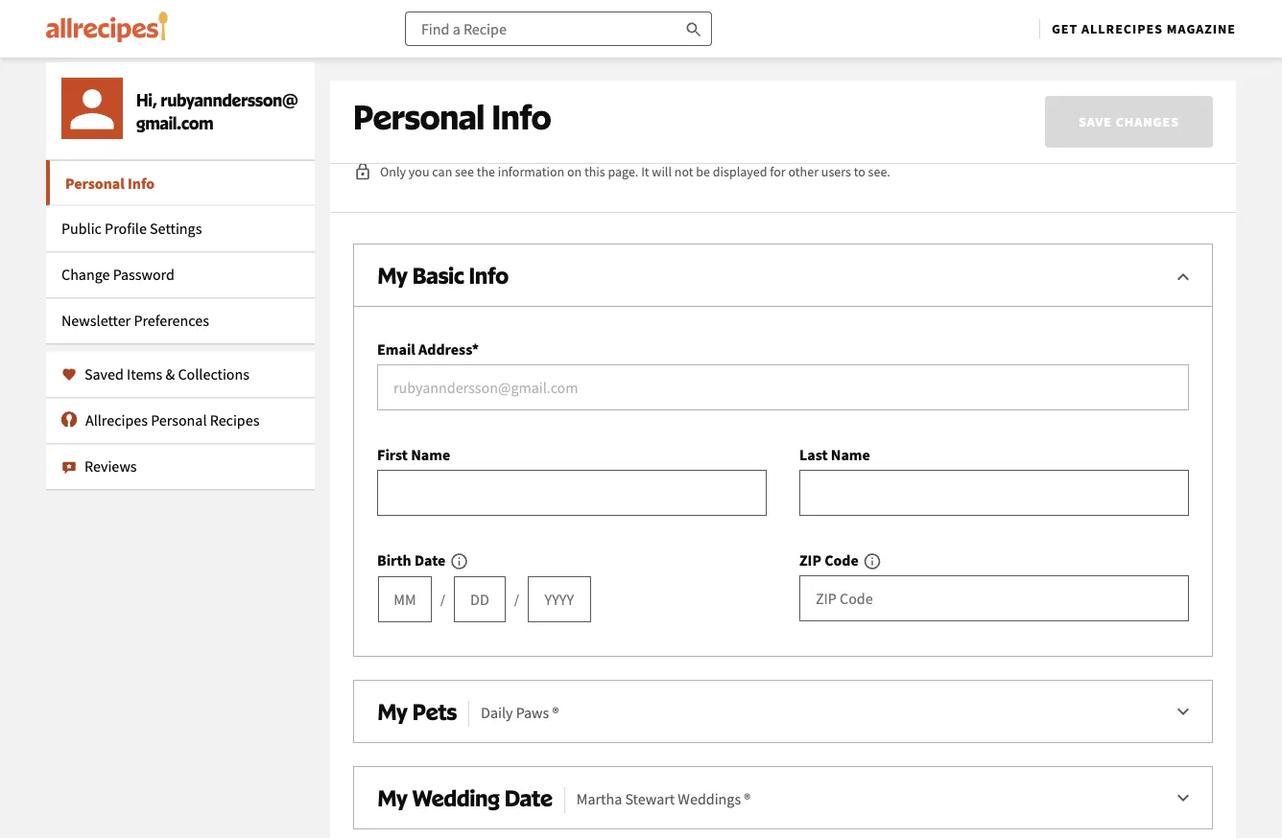 Task type: vqa. For each thing, say whether or not it's contained in the screenshot.
rightmost the Meredith
yes



Task type: describe. For each thing, give the bounding box(es) containing it.
stewart
[[625, 790, 675, 809]]

collections
[[178, 365, 249, 384]]

change
[[61, 265, 110, 285]]

rubyanndersson@ gmail.com
[[136, 89, 298, 133]]

my for my basic info
[[377, 261, 408, 289]]

email
[[377, 340, 415, 359]]

First Name field
[[377, 470, 767, 516]]

my basic info
[[377, 261, 509, 289]]

settings
[[150, 219, 202, 238]]

daily
[[481, 703, 513, 723]]

this inside the these details will be used for all the meredith profiles associated with your email address. by filling out this information, you will receive a more personalized experience across all meredith websites.
[[1091, 95, 1118, 117]]

personal info link
[[46, 160, 315, 206]]

1 horizontal spatial all
[[749, 122, 766, 144]]

users
[[821, 163, 851, 180]]

0 horizontal spatial will
[[383, 122, 409, 144]]

address.
[[933, 95, 994, 117]]

profile
[[105, 219, 147, 238]]

your
[[853, 95, 886, 117]]

magazine
[[1167, 20, 1236, 37]]

get
[[1052, 20, 1078, 37]]

out
[[1063, 95, 1088, 117]]

get allrecipes magazine
[[1052, 20, 1236, 37]]

zip
[[799, 551, 821, 570]]

profiles
[[680, 95, 734, 117]]

first
[[377, 445, 408, 464]]

1 vertical spatial meredith
[[770, 122, 834, 144]]

email address*
[[377, 340, 479, 359]]

these
[[353, 95, 396, 117]]

personalized
[[521, 122, 613, 144]]

reviews
[[84, 457, 137, 476]]

daily paws ®
[[481, 703, 559, 723]]

saved items & collections
[[84, 365, 249, 384]]

Last Name field
[[799, 470, 1189, 516]]

1 vertical spatial personal info
[[65, 174, 155, 193]]

info inside personal info link
[[128, 174, 155, 193]]

ZIP Code field
[[799, 576, 1189, 622]]

1 horizontal spatial for
[[770, 163, 786, 180]]

birth
[[377, 551, 411, 570]]

2 horizontal spatial will
[[652, 163, 672, 180]]

receive
[[412, 122, 464, 144]]

name for last name
[[831, 445, 870, 464]]

reviews link
[[46, 444, 315, 490]]

email
[[889, 95, 930, 117]]

0 vertical spatial personal info
[[353, 96, 551, 138]]

last
[[799, 445, 828, 464]]

0 vertical spatial allrecipes
[[1082, 20, 1163, 37]]

0 horizontal spatial all
[[564, 95, 581, 117]]

only
[[380, 163, 406, 180]]

filling
[[1019, 95, 1060, 117]]

it
[[641, 163, 649, 180]]

1 vertical spatial personal
[[65, 174, 125, 193]]

my for my pets
[[377, 698, 408, 725]]

1 vertical spatial the
[[477, 163, 495, 180]]

MM field
[[378, 577, 432, 623]]

0 horizontal spatial date
[[414, 551, 446, 570]]

martha stewart weddings ®
[[577, 790, 750, 809]]

page.
[[608, 163, 638, 180]]

pets
[[412, 698, 457, 725]]

first name
[[377, 445, 450, 464]]

public profile settings link
[[46, 206, 315, 252]]

0 vertical spatial personal
[[353, 96, 485, 138]]

preferences
[[134, 311, 209, 331]]

the inside the these details will be used for all the meredith profiles associated with your email address. by filling out this information, you will receive a more personalized experience across all meredith websites.
[[584, 95, 608, 117]]

0 vertical spatial meredith
[[612, 95, 676, 117]]

0 vertical spatial will
[[451, 95, 477, 117]]

wedding
[[412, 784, 500, 812]]

across
[[699, 122, 745, 144]]

1 vertical spatial be
[[696, 163, 710, 180]]

1 vertical spatial you
[[409, 163, 429, 180]]

a
[[467, 122, 476, 144]]

chevron image for my pets
[[1172, 701, 1195, 724]]

0 horizontal spatial ®
[[552, 703, 559, 723]]

used
[[502, 95, 536, 117]]

with
[[818, 95, 850, 117]]

recipes
[[210, 411, 259, 430]]

rubyanndersson@
[[161, 89, 298, 110]]

my pets
[[377, 698, 457, 725]]

0 horizontal spatial this
[[584, 163, 605, 180]]

0 vertical spatial info
[[492, 96, 551, 138]]

these details will be used for all the meredith profiles associated with your email address. by filling out this information, you will receive a more personalized experience across all meredith websites.
[[353, 95, 1211, 144]]

&
[[166, 365, 175, 384]]

allrecipes personal recipes link
[[46, 398, 315, 444]]

can
[[432, 163, 452, 180]]

not
[[674, 163, 693, 180]]

be inside the these details will be used for all the meredith profiles associated with your email address. by filling out this information, you will receive a more personalized experience across all meredith websites.
[[480, 95, 498, 117]]

only you can see the information on this page. it will not be displayed for other users to see.
[[380, 163, 890, 180]]



Task type: locate. For each thing, give the bounding box(es) containing it.
paws
[[516, 703, 549, 723]]

for left other
[[770, 163, 786, 180]]

be
[[480, 95, 498, 117], [696, 163, 710, 180]]

meredith
[[612, 95, 676, 117], [770, 122, 834, 144]]

birth date
[[377, 551, 446, 570]]

you
[[353, 122, 380, 144], [409, 163, 429, 180]]

® right the paws
[[552, 703, 559, 723]]

websites.
[[838, 122, 905, 144]]

allrecipes right get
[[1082, 20, 1163, 37]]

1 horizontal spatial you
[[409, 163, 429, 180]]

/ left the dd field
[[440, 591, 445, 608]]

chevron image for my wedding date
[[1172, 788, 1195, 811]]

public
[[61, 219, 102, 238]]

0 horizontal spatial personal info
[[65, 174, 155, 193]]

more
[[479, 122, 517, 144]]

martha
[[577, 790, 622, 809]]

for right "used"
[[540, 95, 560, 117]]

will right it
[[652, 163, 672, 180]]

meredith up 'experience'
[[612, 95, 676, 117]]

newsletter preferences
[[61, 311, 209, 331]]

0 horizontal spatial name
[[411, 445, 450, 464]]

personal
[[353, 96, 485, 138], [65, 174, 125, 193], [151, 411, 207, 430]]

1 vertical spatial my
[[377, 698, 408, 725]]

public profile settings
[[61, 219, 202, 238]]

personal up can
[[353, 96, 485, 138]]

0 vertical spatial this
[[1091, 95, 1118, 117]]

you left can
[[409, 163, 429, 180]]

1 horizontal spatial personal
[[151, 411, 207, 430]]

gmail.com
[[136, 112, 214, 133]]

other
[[788, 163, 819, 180]]

allrecipes personal recipes
[[85, 411, 259, 430]]

1 horizontal spatial this
[[1091, 95, 1118, 117]]

date left martha
[[504, 784, 553, 812]]

newsletter preferences link
[[46, 298, 315, 344]]

be up more
[[480, 95, 498, 117]]

personal info up can
[[353, 96, 551, 138]]

the
[[584, 95, 608, 117], [477, 163, 495, 180]]

® right weddings at the right
[[744, 790, 750, 809]]

the up personalized
[[584, 95, 608, 117]]

name
[[411, 445, 450, 464], [831, 445, 870, 464]]

0 horizontal spatial be
[[480, 95, 498, 117]]

all
[[564, 95, 581, 117], [749, 122, 766, 144]]

change password
[[61, 265, 174, 285]]

0 vertical spatial date
[[414, 551, 446, 570]]

0 vertical spatial all
[[564, 95, 581, 117]]

hi,
[[136, 89, 161, 110]]

you down these
[[353, 122, 380, 144]]

0 vertical spatial you
[[353, 122, 380, 144]]

1 vertical spatial this
[[584, 163, 605, 180]]

1 horizontal spatial will
[[451, 95, 477, 117]]

Email Address* field
[[377, 365, 1189, 411]]

2 vertical spatial personal
[[151, 411, 207, 430]]

YYYY field
[[528, 577, 591, 623]]

/
[[440, 591, 445, 608], [514, 591, 519, 608]]

2 chevron image from the top
[[1172, 788, 1195, 811]]

date right birth
[[414, 551, 446, 570]]

information
[[498, 163, 564, 180]]

this right out
[[1091, 95, 1118, 117]]

associated
[[738, 95, 814, 117]]

my for my wedding date
[[377, 784, 408, 812]]

zip code
[[799, 551, 859, 570]]

items
[[127, 365, 162, 384]]

details
[[400, 95, 448, 117]]

by
[[998, 95, 1016, 117]]

0 horizontal spatial the
[[477, 163, 495, 180]]

saved
[[84, 365, 124, 384]]

info right the a
[[492, 96, 551, 138]]

1 vertical spatial chevron image
[[1172, 788, 1195, 811]]

will
[[451, 95, 477, 117], [383, 122, 409, 144], [652, 163, 672, 180]]

personal info up profile
[[65, 174, 155, 193]]

this right on
[[584, 163, 605, 180]]

1 vertical spatial ®
[[744, 790, 750, 809]]

chevron image
[[1172, 701, 1195, 724], [1172, 788, 1195, 811]]

address*
[[418, 340, 479, 359]]

0 horizontal spatial you
[[353, 122, 380, 144]]

0 vertical spatial ®
[[552, 703, 559, 723]]

newsletter
[[61, 311, 131, 331]]

weddings
[[678, 790, 741, 809]]

2 vertical spatial my
[[377, 784, 408, 812]]

0 vertical spatial chevron image
[[1172, 701, 1195, 724]]

1 horizontal spatial be
[[696, 163, 710, 180]]

1 / from the left
[[440, 591, 445, 608]]

1 vertical spatial all
[[749, 122, 766, 144]]

my left pets
[[377, 698, 408, 725]]

you inside the these details will be used for all the meredith profiles associated with your email address. by filling out this information, you will receive a more personalized experience across all meredith websites.
[[353, 122, 380, 144]]

0 horizontal spatial allrecipes
[[85, 411, 148, 430]]

basic
[[412, 261, 464, 289]]

info right 'basic'
[[469, 261, 509, 289]]

this
[[1091, 95, 1118, 117], [584, 163, 605, 180]]

0 horizontal spatial personal
[[65, 174, 125, 193]]

the right the see
[[477, 163, 495, 180]]

password
[[113, 265, 174, 285]]

1 vertical spatial allrecipes
[[85, 411, 148, 430]]

last name
[[799, 445, 870, 464]]

chevron image
[[1172, 265, 1195, 288]]

information,
[[1121, 95, 1211, 117]]

on
[[567, 163, 582, 180]]

my left 'basic'
[[377, 261, 408, 289]]

1 horizontal spatial date
[[504, 784, 553, 812]]

2 / from the left
[[514, 591, 519, 608]]

1 name from the left
[[411, 445, 450, 464]]

personal up reviews link
[[151, 411, 207, 430]]

0 vertical spatial be
[[480, 95, 498, 117]]

info up public profile settings
[[128, 174, 155, 193]]

1 horizontal spatial personal info
[[353, 96, 551, 138]]

2 my from the top
[[377, 698, 408, 725]]

will down these
[[383, 122, 409, 144]]

allrecipes up reviews
[[85, 411, 148, 430]]

meredith down the associated in the right top of the page
[[770, 122, 834, 144]]

0 horizontal spatial for
[[540, 95, 560, 117]]

displayed
[[713, 163, 767, 180]]

name right last
[[831, 445, 870, 464]]

1 horizontal spatial ®
[[744, 790, 750, 809]]

2 vertical spatial info
[[469, 261, 509, 289]]

see.
[[868, 163, 890, 180]]

name right first
[[411, 445, 450, 464]]

2 name from the left
[[831, 445, 870, 464]]

my left wedding
[[377, 784, 408, 812]]

all up personalized
[[564, 95, 581, 117]]

allrecipes inside allrecipes personal recipes link
[[85, 411, 148, 430]]

to
[[854, 163, 865, 180]]

1 vertical spatial info
[[128, 174, 155, 193]]

name for first name
[[411, 445, 450, 464]]

personal up the "public"
[[65, 174, 125, 193]]

1 chevron image from the top
[[1172, 701, 1195, 724]]

2 vertical spatial will
[[652, 163, 672, 180]]

saved items & collections link
[[46, 352, 315, 398]]

1 horizontal spatial /
[[514, 591, 519, 608]]

code
[[824, 551, 859, 570]]

0 vertical spatial for
[[540, 95, 560, 117]]

1 vertical spatial for
[[770, 163, 786, 180]]

experience
[[617, 122, 696, 144]]

for
[[540, 95, 560, 117], [770, 163, 786, 180]]

3 my from the top
[[377, 784, 408, 812]]

1 vertical spatial date
[[504, 784, 553, 812]]

be right the not
[[696, 163, 710, 180]]

/ right the dd field
[[514, 591, 519, 608]]

get allrecipes magazine link
[[1052, 20, 1236, 37]]

0 horizontal spatial meredith
[[612, 95, 676, 117]]

Search text field
[[405, 12, 712, 46]]

1 horizontal spatial name
[[831, 445, 870, 464]]

allrecipes
[[1082, 20, 1163, 37], [85, 411, 148, 430]]

1 vertical spatial will
[[383, 122, 409, 144]]

date
[[414, 551, 446, 570], [504, 784, 553, 812]]

0 vertical spatial the
[[584, 95, 608, 117]]

change password link
[[46, 252, 315, 298]]

DD field
[[454, 577, 506, 623]]

0 horizontal spatial /
[[440, 591, 445, 608]]

will up the a
[[451, 95, 477, 117]]

®
[[552, 703, 559, 723], [744, 790, 750, 809]]

0 vertical spatial my
[[377, 261, 408, 289]]

all down the associated in the right top of the page
[[749, 122, 766, 144]]

1 horizontal spatial meredith
[[770, 122, 834, 144]]

personal info
[[353, 96, 551, 138], [65, 174, 155, 193]]

1 horizontal spatial allrecipes
[[1082, 20, 1163, 37]]

see
[[455, 163, 474, 180]]

for inside the these details will be used for all the meredith profiles associated with your email address. by filling out this information, you will receive a more personalized experience across all meredith websites.
[[540, 95, 560, 117]]

info
[[492, 96, 551, 138], [128, 174, 155, 193], [469, 261, 509, 289]]

1 my from the top
[[377, 261, 408, 289]]

2 horizontal spatial personal
[[353, 96, 485, 138]]

my wedding date
[[377, 784, 553, 812]]

1 horizontal spatial the
[[584, 95, 608, 117]]



